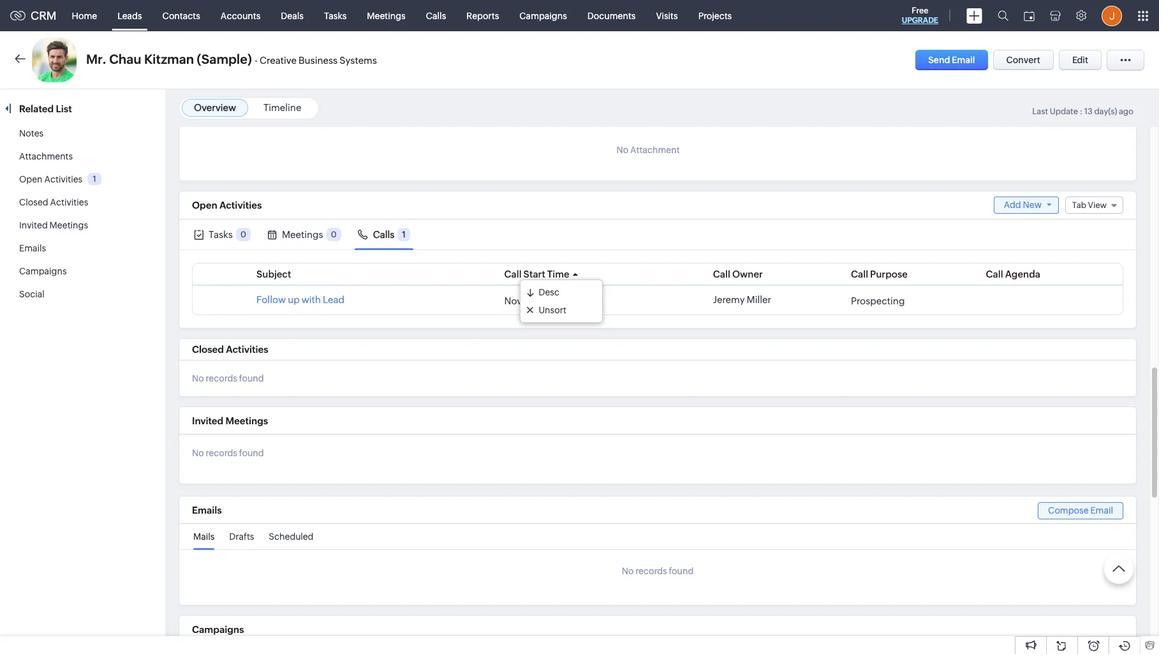 Task type: describe. For each thing, give the bounding box(es) containing it.
1 horizontal spatial calls
[[426, 11, 446, 21]]

reports link
[[457, 0, 510, 31]]

2 vertical spatial no records found
[[622, 566, 694, 576]]

1 inside calls tab
[[402, 230, 406, 239]]

follow
[[257, 294, 286, 305]]

attachments
[[19, 151, 73, 161]]

home link
[[62, 0, 107, 31]]

documents
[[588, 11, 636, 21]]

timeline
[[264, 102, 301, 113]]

1 vertical spatial emails
[[192, 505, 222, 516]]

call for call purpose
[[851, 269, 869, 280]]

compose
[[1049, 505, 1089, 516]]

records for closed
[[206, 373, 237, 384]]

owner
[[733, 269, 763, 280]]

documents link
[[578, 0, 646, 31]]

found for closed activities
[[239, 373, 264, 384]]

0 horizontal spatial open activities
[[19, 174, 82, 184]]

0 vertical spatial campaigns link
[[510, 0, 578, 31]]

no attachment
[[617, 145, 680, 155]]

chau
[[109, 52, 141, 66]]

send email button
[[916, 50, 988, 70]]

emails link
[[19, 243, 46, 253]]

call purpose
[[851, 269, 908, 280]]

systems
[[340, 55, 377, 66]]

crm
[[31, 9, 57, 22]]

tasks tab
[[191, 220, 254, 250]]

edit
[[1073, 55, 1089, 65]]

overview link
[[194, 102, 236, 113]]

upgrade
[[902, 16, 939, 25]]

0 horizontal spatial emails
[[19, 243, 46, 253]]

free
[[912, 6, 929, 15]]

call agenda
[[986, 269, 1041, 280]]

projects link
[[688, 0, 742, 31]]

projects
[[699, 11, 732, 21]]

pm
[[585, 295, 599, 306]]

1 horizontal spatial closed activities
[[192, 344, 269, 355]]

1 horizontal spatial campaigns
[[192, 624, 244, 635]]

scheduled
[[269, 532, 314, 542]]

start
[[524, 269, 546, 280]]

mails
[[193, 532, 215, 542]]

2023
[[534, 295, 557, 306]]

records for invited
[[206, 448, 237, 458]]

last update : 13 day(s) ago
[[1033, 107, 1134, 116]]

business
[[299, 55, 338, 66]]

timeline link
[[264, 102, 301, 113]]

agenda
[[1006, 269, 1041, 280]]

notes
[[19, 128, 44, 139]]

0 horizontal spatial campaigns
[[19, 266, 67, 276]]

add new
[[1004, 200, 1042, 210]]

tasks link
[[314, 0, 357, 31]]

add
[[1004, 200, 1022, 210]]

notes link
[[19, 128, 44, 139]]

0 for meetings
[[331, 230, 337, 239]]

free upgrade
[[902, 6, 939, 25]]

lead
[[323, 294, 345, 305]]

calls inside tab
[[373, 229, 395, 240]]

email for compose email
[[1091, 505, 1114, 516]]

accounts
[[221, 11, 261, 21]]

deals link
[[271, 0, 314, 31]]

drafts
[[229, 532, 254, 542]]

attachment
[[631, 145, 680, 155]]

day(s)
[[1095, 107, 1118, 116]]

follow up with lead
[[257, 294, 345, 305]]

convert button
[[994, 50, 1054, 70]]

accounts link
[[211, 0, 271, 31]]

desc
[[539, 287, 560, 297]]

activities up the tasks tab
[[220, 200, 262, 211]]

crm link
[[10, 9, 57, 22]]

0 horizontal spatial invited
[[19, 220, 48, 230]]

contacts link
[[152, 0, 211, 31]]

jeremy
[[713, 294, 745, 305]]

1 vertical spatial invited
[[192, 415, 224, 426]]

compose email
[[1049, 505, 1114, 516]]

(sample)
[[197, 52, 252, 66]]

list
[[56, 103, 72, 114]]

mr.
[[86, 52, 106, 66]]

closed activities link
[[19, 197, 88, 207]]

nov 8, 2023 12:07 pm
[[505, 295, 599, 306]]

prospecting
[[851, 295, 905, 306]]

8,
[[524, 295, 532, 306]]

edit button
[[1059, 50, 1102, 70]]

kitzman
[[144, 52, 194, 66]]

found for invited meetings
[[239, 448, 264, 458]]

0 vertical spatial open
[[19, 174, 42, 184]]

home
[[72, 11, 97, 21]]

purpose
[[871, 269, 908, 280]]

campaigns inside campaigns link
[[520, 11, 567, 21]]

-
[[255, 55, 258, 66]]

new
[[1024, 200, 1042, 210]]

0 horizontal spatial closed
[[19, 197, 48, 207]]

social link
[[19, 289, 45, 299]]

1 horizontal spatial tasks
[[324, 11, 347, 21]]

email for send email
[[952, 55, 976, 65]]



Task type: locate. For each thing, give the bounding box(es) containing it.
1 vertical spatial closed activities
[[192, 344, 269, 355]]

1 vertical spatial closed
[[192, 344, 224, 355]]

open up the tasks tab
[[192, 200, 217, 211]]

update
[[1050, 107, 1079, 116]]

up
[[288, 294, 300, 305]]

no records found
[[192, 373, 264, 384], [192, 448, 264, 458], [622, 566, 694, 576]]

2 vertical spatial campaigns
[[192, 624, 244, 635]]

meetings
[[367, 11, 406, 21], [50, 220, 88, 230], [282, 229, 323, 240], [226, 415, 268, 426]]

follow up with lead link
[[257, 294, 345, 307]]

2 vertical spatial found
[[669, 566, 694, 576]]

unsort
[[539, 305, 567, 315]]

1 call from the left
[[505, 269, 522, 280]]

13
[[1085, 107, 1093, 116]]

1 horizontal spatial closed
[[192, 344, 224, 355]]

open activities
[[19, 174, 82, 184], [192, 200, 262, 211]]

0 horizontal spatial 1
[[93, 174, 96, 184]]

meetings tab
[[264, 220, 344, 250]]

overview
[[194, 102, 236, 113]]

ago
[[1119, 107, 1134, 116]]

convert
[[1007, 55, 1041, 65]]

with
[[302, 294, 321, 305]]

last
[[1033, 107, 1049, 116]]

0 vertical spatial calls
[[426, 11, 446, 21]]

0 horizontal spatial invited meetings
[[19, 220, 88, 230]]

open activities link
[[19, 174, 82, 184]]

0 horizontal spatial campaigns link
[[19, 266, 67, 276]]

0 vertical spatial invited
[[19, 220, 48, 230]]

1 horizontal spatial email
[[1091, 505, 1114, 516]]

0 inside the tasks tab
[[241, 230, 246, 239]]

0 horizontal spatial email
[[952, 55, 976, 65]]

emails up "mails"
[[192, 505, 222, 516]]

0 vertical spatial open activities
[[19, 174, 82, 184]]

1 vertical spatial open activities
[[192, 200, 262, 211]]

campaigns
[[520, 11, 567, 21], [19, 266, 67, 276], [192, 624, 244, 635]]

deals
[[281, 11, 304, 21]]

call left start
[[505, 269, 522, 280]]

1 vertical spatial 1
[[402, 230, 406, 239]]

0 left calls tab
[[331, 230, 337, 239]]

1 vertical spatial calls
[[373, 229, 395, 240]]

tasks inside tab
[[209, 229, 233, 240]]

meetings inside 'link'
[[367, 11, 406, 21]]

emails
[[19, 243, 46, 253], [192, 505, 222, 516]]

0 vertical spatial closed
[[19, 197, 48, 207]]

visits link
[[646, 0, 688, 31]]

0
[[241, 230, 246, 239], [331, 230, 337, 239]]

1 horizontal spatial 0
[[331, 230, 337, 239]]

4 call from the left
[[986, 269, 1004, 280]]

tab list
[[179, 220, 1137, 250]]

0 vertical spatial records
[[206, 373, 237, 384]]

1 horizontal spatial invited
[[192, 415, 224, 426]]

0 horizontal spatial 0
[[241, 230, 246, 239]]

0 vertical spatial 1
[[93, 174, 96, 184]]

1 vertical spatial records
[[206, 448, 237, 458]]

activities down follow on the top of the page
[[226, 344, 269, 355]]

open activities up the tasks tab
[[192, 200, 262, 211]]

call left purpose
[[851, 269, 869, 280]]

nov
[[505, 295, 522, 306]]

0 left meetings tab
[[241, 230, 246, 239]]

1 horizontal spatial emails
[[192, 505, 222, 516]]

1 vertical spatial tasks
[[209, 229, 233, 240]]

invited
[[19, 220, 48, 230], [192, 415, 224, 426]]

email inside button
[[952, 55, 976, 65]]

1 0 from the left
[[241, 230, 246, 239]]

campaigns link right reports
[[510, 0, 578, 31]]

call for call owner
[[713, 269, 731, 280]]

activities
[[44, 174, 82, 184], [50, 197, 88, 207], [220, 200, 262, 211], [226, 344, 269, 355]]

0 vertical spatial tasks
[[324, 11, 347, 21]]

calls link
[[416, 0, 457, 31]]

subject
[[257, 269, 291, 280]]

attachments link
[[19, 151, 73, 161]]

social
[[19, 289, 45, 299]]

reports
[[467, 11, 499, 21]]

1 horizontal spatial invited meetings
[[192, 415, 268, 426]]

1 vertical spatial found
[[239, 448, 264, 458]]

0 vertical spatial invited meetings
[[19, 220, 88, 230]]

closed
[[19, 197, 48, 207], [192, 344, 224, 355]]

2 0 from the left
[[331, 230, 337, 239]]

email
[[952, 55, 976, 65], [1091, 505, 1114, 516]]

2 call from the left
[[713, 269, 731, 280]]

2 vertical spatial records
[[636, 566, 667, 576]]

0 vertical spatial campaigns
[[520, 11, 567, 21]]

contacts
[[163, 11, 200, 21]]

invited meetings
[[19, 220, 88, 230], [192, 415, 268, 426]]

jeremy miller
[[713, 294, 772, 305]]

open activities up closed activities "link"
[[19, 174, 82, 184]]

call for call agenda
[[986, 269, 1004, 280]]

3 call from the left
[[851, 269, 869, 280]]

leads
[[118, 11, 142, 21]]

:
[[1080, 107, 1083, 116]]

activities up closed activities "link"
[[44, 174, 82, 184]]

invited meetings link
[[19, 220, 88, 230]]

0 horizontal spatial closed activities
[[19, 197, 88, 207]]

1 vertical spatial invited meetings
[[192, 415, 268, 426]]

tasks
[[324, 11, 347, 21], [209, 229, 233, 240]]

1 horizontal spatial open
[[192, 200, 217, 211]]

0 vertical spatial closed activities
[[19, 197, 88, 207]]

1 vertical spatial email
[[1091, 505, 1114, 516]]

calls
[[426, 11, 446, 21], [373, 229, 395, 240]]

campaigns link
[[510, 0, 578, 31], [19, 266, 67, 276]]

0 vertical spatial emails
[[19, 243, 46, 253]]

related list
[[19, 103, 74, 114]]

campaigns link down emails link
[[19, 266, 67, 276]]

meetings link
[[357, 0, 416, 31]]

0 vertical spatial found
[[239, 373, 264, 384]]

0 for tasks
[[241, 230, 246, 239]]

call for call start time
[[505, 269, 522, 280]]

0 vertical spatial no records found
[[192, 373, 264, 384]]

call start time
[[505, 269, 570, 280]]

closed activities
[[19, 197, 88, 207], [192, 344, 269, 355]]

1 vertical spatial open
[[192, 200, 217, 211]]

0 horizontal spatial open
[[19, 174, 42, 184]]

emails down invited meetings link
[[19, 243, 46, 253]]

0 horizontal spatial tasks
[[209, 229, 233, 240]]

1 vertical spatial no records found
[[192, 448, 264, 458]]

time
[[547, 269, 570, 280]]

activities up invited meetings link
[[50, 197, 88, 207]]

visits
[[656, 11, 678, 21]]

no records found for meetings
[[192, 448, 264, 458]]

creative
[[260, 55, 297, 66]]

2 horizontal spatial campaigns
[[520, 11, 567, 21]]

no records found for activities
[[192, 373, 264, 384]]

1 horizontal spatial 1
[[402, 230, 406, 239]]

calls tab
[[355, 220, 413, 250]]

1 horizontal spatial campaigns link
[[510, 0, 578, 31]]

call left owner
[[713, 269, 731, 280]]

tab list containing tasks
[[179, 220, 1137, 250]]

send
[[929, 55, 951, 65]]

email right compose
[[1091, 505, 1114, 516]]

meetings inside tab
[[282, 229, 323, 240]]

1 horizontal spatial open activities
[[192, 200, 262, 211]]

call owner
[[713, 269, 763, 280]]

call left agenda
[[986, 269, 1004, 280]]

email right 'send'
[[952, 55, 976, 65]]

0 horizontal spatial calls
[[373, 229, 395, 240]]

open down attachments link
[[19, 174, 42, 184]]

0 vertical spatial email
[[952, 55, 976, 65]]

0 inside meetings tab
[[331, 230, 337, 239]]

mr. chau kitzman (sample) - creative business systems
[[86, 52, 377, 66]]

no
[[617, 145, 629, 155], [192, 373, 204, 384], [192, 448, 204, 458], [622, 566, 634, 576]]

send email
[[929, 55, 976, 65]]

1 vertical spatial campaigns
[[19, 266, 67, 276]]

leads link
[[107, 0, 152, 31]]

1 vertical spatial campaigns link
[[19, 266, 67, 276]]

related
[[19, 103, 54, 114]]



Task type: vqa. For each thing, say whether or not it's contained in the screenshot.
The 0 to the right
yes



